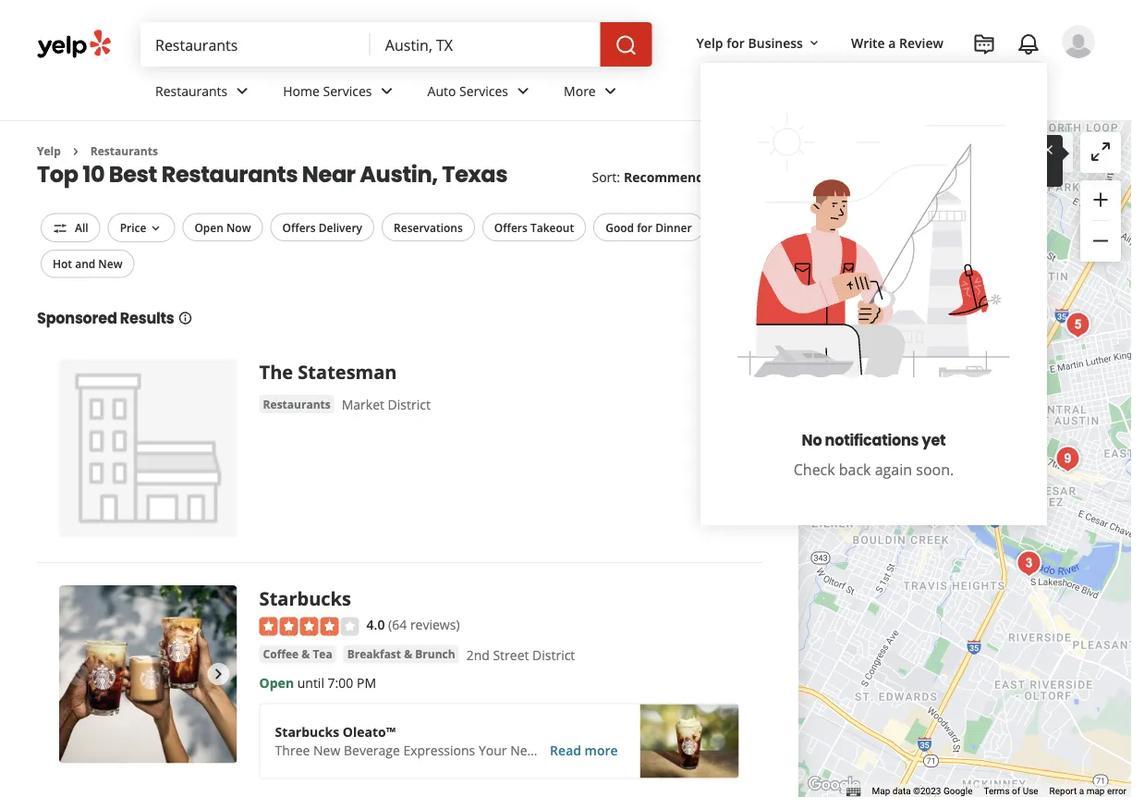 Task type: vqa. For each thing, say whether or not it's contained in the screenshot.
Photo Of Brian M.
no



Task type: locate. For each thing, give the bounding box(es) containing it.
offers takeout button
[[483, 213, 586, 241]]

map for moves
[[992, 144, 1019, 162]]

coffee down 4 star rating image
[[263, 646, 299, 661]]

1 vertical spatial restaurants link
[[90, 143, 158, 159]]

1 vertical spatial yelp
[[37, 143, 61, 159]]

2 services from the left
[[460, 82, 509, 99]]

0 horizontal spatial a
[[889, 34, 896, 51]]

1 horizontal spatial services
[[460, 82, 509, 99]]

previous image
[[67, 663, 89, 685]]

starbucks for starbucks
[[259, 585, 351, 611]]

24 chevron down v2 image for restaurants
[[231, 80, 254, 102]]

0 horizontal spatial 16 chevron down v2 image
[[148, 221, 163, 236]]

1 vertical spatial starbucks
[[275, 723, 339, 741]]

24 chevron down v2 image for home services
[[376, 80, 398, 102]]

& left brunch
[[404, 646, 413, 661]]

& inside button
[[404, 646, 413, 661]]

Find text field
[[155, 34, 356, 55]]

restaurants link down the
[[259, 395, 334, 413]]

terms
[[984, 786, 1010, 797]]

district right market on the left of page
[[388, 396, 431, 413]]

to
[[937, 146, 948, 161]]

district right street
[[533, 646, 575, 663]]

map for error
[[1087, 786, 1105, 797]]

a right get at right top
[[971, 146, 977, 161]]

1 vertical spatial a
[[971, 146, 977, 161]]

16 chevron down v2 image inside 'yelp for business' button
[[807, 36, 822, 51]]

none field up auto services link
[[385, 34, 586, 55]]

map right the as
[[992, 144, 1019, 162]]

4 24 chevron down v2 image from the left
[[600, 80, 622, 102]]

new
[[98, 256, 122, 271], [313, 741, 341, 759], [511, 741, 538, 759]]

business
[[749, 34, 804, 51]]

the
[[259, 359, 293, 384]]

keyboard shortcuts image
[[847, 787, 861, 797]]

home
[[283, 82, 320, 99]]

24 chevron down v2 image for more
[[600, 80, 622, 102]]

notifications image
[[1018, 33, 1040, 56]]

restaurants link
[[141, 67, 268, 120], [90, 143, 158, 159], [259, 395, 334, 413]]

for
[[727, 34, 745, 51], [637, 220, 653, 235]]

1 horizontal spatial yelp
[[697, 34, 724, 51]]

16 filter v2 image
[[53, 221, 68, 236]]

0 horizontal spatial &
[[302, 646, 310, 661]]

1 horizontal spatial open
[[259, 674, 294, 692]]

map inside expand the map to get a better look at the businesses near you.
[[910, 146, 934, 161]]

open for open until 7:00 pm
[[259, 674, 294, 692]]

restaurants link right 16 chevron right v2 image
[[90, 143, 158, 159]]

slideshow element
[[59, 585, 237, 763]]

0 horizontal spatial yelp
[[37, 143, 61, 159]]

16 chevron down v2 image
[[807, 36, 822, 51], [148, 221, 163, 236]]

check
[[794, 460, 836, 479]]

recommended button
[[624, 168, 739, 186]]

near
[[969, 160, 993, 176]]

breakfast & brunch link
[[344, 645, 459, 663]]

1 vertical spatial coffee
[[541, 741, 580, 759]]

0 horizontal spatial new
[[98, 256, 122, 271]]

map left error
[[1087, 786, 1105, 797]]

none field up home
[[155, 34, 356, 55]]

1 horizontal spatial none field
[[385, 34, 586, 55]]

terms of use
[[984, 786, 1039, 797]]

now
[[227, 220, 251, 235]]

notifications
[[825, 430, 919, 450]]

statesman
[[298, 359, 397, 384]]

2 offers from the left
[[495, 220, 528, 235]]

0 vertical spatial starbucks
[[259, 585, 351, 611]]

good for dinner
[[606, 220, 692, 235]]

24 chevron down v2 image left auto
[[376, 80, 398, 102]]

services right auto
[[460, 82, 509, 99]]

and
[[75, 256, 95, 271]]

16 chevron down v2 image right business
[[807, 36, 822, 51]]

results
[[120, 308, 174, 329]]

24 chevron down v2 image inside more link
[[600, 80, 622, 102]]

chuy's image
[[834, 430, 871, 467]]

breakfast
[[347, 646, 401, 661]]

24 chevron down v2 image right 'auto services'
[[512, 80, 535, 102]]

16 info v2 image
[[178, 310, 193, 325]]

red ash image
[[935, 418, 972, 454]]

offers left takeout
[[495, 220, 528, 235]]

& for coffee
[[302, 646, 310, 661]]

2nd
[[467, 646, 490, 663]]

top
[[37, 158, 78, 189]]

1 services from the left
[[323, 82, 372, 99]]

hot and new
[[53, 256, 122, 271]]

2 vertical spatial a
[[1080, 786, 1085, 797]]

0 vertical spatial a
[[889, 34, 896, 51]]

search image
[[615, 34, 638, 56]]

2 horizontal spatial map
[[1087, 786, 1105, 797]]

breakfast & brunch
[[347, 646, 456, 661]]

open until 7:00 pm
[[259, 674, 376, 692]]

services
[[323, 82, 372, 99], [460, 82, 509, 99]]

0 vertical spatial district
[[388, 396, 431, 413]]

0 vertical spatial yelp
[[697, 34, 724, 51]]

for left business
[[727, 34, 745, 51]]

1 vertical spatial open
[[259, 674, 294, 692]]

coffee left ritual
[[541, 741, 580, 759]]

starbucks image
[[924, 418, 961, 454]]

1 vertical spatial 16 chevron down v2 image
[[148, 221, 163, 236]]

expand the map to get a better look at the businesses near you. tooltip
[[832, 135, 1063, 187]]

expand map image
[[1090, 140, 1112, 163]]

0 horizontal spatial for
[[637, 220, 653, 235]]

until
[[298, 674, 325, 692]]

coffee
[[263, 646, 299, 661], [541, 741, 580, 759]]

for inside 'yelp for business' button
[[727, 34, 745, 51]]

1 horizontal spatial map
[[992, 144, 1019, 162]]

for inside good for dinner 'button'
[[637, 220, 653, 235]]

None field
[[155, 34, 356, 55], [385, 34, 586, 55]]

2 none field from the left
[[385, 34, 586, 55]]

none field find
[[155, 34, 356, 55]]

close image
[[1041, 141, 1056, 157]]

a inside "link"
[[889, 34, 896, 51]]

offers left delivery
[[282, 220, 316, 235]]

16 chevron down v2 image inside price popup button
[[148, 221, 163, 236]]

ruby a. image
[[1062, 25, 1096, 58]]

& inside button
[[302, 646, 310, 661]]

1 horizontal spatial for
[[727, 34, 745, 51]]

all button
[[41, 213, 100, 242]]

a right report
[[1080, 786, 1085, 797]]

map for to
[[910, 146, 934, 161]]

restaurants inside button
[[263, 396, 331, 411]]

restaurants
[[155, 82, 228, 99], [90, 143, 158, 159], [161, 158, 298, 189], [263, 396, 331, 411]]

yelp inside button
[[697, 34, 724, 51]]

street
[[493, 646, 529, 663]]

1 vertical spatial district
[[533, 646, 575, 663]]

0 horizontal spatial map
[[910, 146, 934, 161]]

24 chevron down v2 image inside home services link
[[376, 80, 398, 102]]

zoom in image
[[1090, 189, 1112, 211]]

services for home services
[[323, 82, 372, 99]]

none field near
[[385, 34, 586, 55]]

0 vertical spatial 16 chevron down v2 image
[[807, 36, 822, 51]]

map region
[[772, 20, 1133, 797]]

1 24 chevron down v2 image from the left
[[231, 80, 254, 102]]

group
[[1081, 180, 1122, 262]]

new right and
[[98, 256, 122, 271]]

a for write
[[889, 34, 896, 51]]

& for breakfast
[[404, 646, 413, 661]]

open
[[195, 220, 224, 235], [259, 674, 294, 692]]

2 vertical spatial restaurants link
[[259, 395, 334, 413]]

review
[[900, 34, 944, 51]]

the
[[890, 146, 907, 161], [887, 160, 904, 176]]

district
[[388, 396, 431, 413], [533, 646, 575, 663]]

yelp for yelp link
[[37, 143, 61, 159]]

all
[[75, 220, 88, 235]]

starbucks for starbucks oleato™
[[275, 723, 339, 741]]

coffee & tea
[[263, 646, 333, 661]]

1 horizontal spatial new
[[313, 741, 341, 759]]

2 & from the left
[[404, 646, 413, 661]]

services right home
[[323, 82, 372, 99]]

home services link
[[268, 67, 413, 120]]

restaurants down the
[[263, 396, 331, 411]]

24 chevron down v2 image right more
[[600, 80, 622, 102]]

24 chevron down v2 image down find field
[[231, 80, 254, 102]]

1 vertical spatial for
[[637, 220, 653, 235]]

expand
[[847, 146, 887, 161]]

1 & from the left
[[302, 646, 310, 661]]

24 chevron down v2 image
[[231, 80, 254, 102], [376, 80, 398, 102], [512, 80, 535, 102], [600, 80, 622, 102]]

restaurants down find 'text box' at the top of the page
[[155, 82, 228, 99]]

offers takeout
[[495, 220, 574, 235]]

0 vertical spatial for
[[727, 34, 745, 51]]

best
[[109, 158, 157, 189]]

1 none field from the left
[[155, 34, 356, 55]]

0 horizontal spatial none field
[[155, 34, 356, 55]]

yelp left 16 chevron right v2 image
[[37, 143, 61, 159]]

price
[[120, 220, 146, 235]]

map left to
[[910, 146, 934, 161]]

24 chevron down v2 image inside auto services link
[[512, 80, 535, 102]]

more link
[[549, 67, 637, 120]]

7:00
[[328, 674, 354, 692]]

hot
[[53, 256, 72, 271]]

suerte image
[[1050, 441, 1087, 478]]

open now
[[195, 220, 251, 235]]

restaurants link down find 'text box' at the top of the page
[[141, 67, 268, 120]]

0 vertical spatial coffee
[[263, 646, 299, 661]]

write a review
[[852, 34, 944, 51]]

business categories element
[[141, 67, 1096, 120]]

austin,
[[360, 158, 438, 189]]

open left now
[[195, 220, 224, 235]]

1 horizontal spatial offers
[[495, 220, 528, 235]]

google
[[944, 786, 973, 797]]

0 horizontal spatial offers
[[282, 220, 316, 235]]

yelp left business
[[697, 34, 724, 51]]

moves
[[1023, 144, 1062, 162]]

1 horizontal spatial &
[[404, 646, 413, 661]]

auto
[[428, 82, 456, 99]]

open left until
[[259, 674, 294, 692]]

google image
[[804, 773, 865, 797]]

near
[[302, 158, 356, 189]]

starbucks up three
[[275, 723, 339, 741]]

0 horizontal spatial coffee
[[263, 646, 299, 661]]

starbucks
[[259, 585, 351, 611], [275, 723, 339, 741]]

the statesman link
[[259, 359, 397, 384]]

write a review link
[[844, 26, 952, 59]]

None search field
[[141, 22, 656, 67]]

open inside button
[[195, 220, 224, 235]]

1 horizontal spatial a
[[971, 146, 977, 161]]

1618 asian fusion image
[[1011, 545, 1048, 582]]

market district
[[342, 396, 431, 413]]

(64
[[388, 616, 407, 633]]

new right your
[[511, 741, 538, 759]]

a right write
[[889, 34, 896, 51]]

2 horizontal spatial a
[[1080, 786, 1085, 797]]

0 horizontal spatial services
[[323, 82, 372, 99]]

yelp for business
[[697, 34, 804, 51]]

1 offers from the left
[[282, 220, 316, 235]]

map
[[992, 144, 1019, 162], [910, 146, 934, 161], [1087, 786, 1105, 797]]

breakfast & brunch button
[[344, 645, 459, 663]]

16 chevron down v2 image right the price
[[148, 221, 163, 236]]

0 horizontal spatial open
[[195, 220, 224, 235]]

restaurants inside business categories element
[[155, 82, 228, 99]]

home services
[[283, 82, 372, 99]]

& left tea
[[302, 646, 310, 661]]

sort:
[[592, 168, 620, 186]]

starbucks up 4 star rating image
[[259, 585, 351, 611]]

for for good
[[637, 220, 653, 235]]

for right good
[[637, 220, 653, 235]]

2 24 chevron down v2 image from the left
[[376, 80, 398, 102]]

a for report
[[1080, 786, 1085, 797]]

3 24 chevron down v2 image from the left
[[512, 80, 535, 102]]

0 vertical spatial open
[[195, 220, 224, 235]]

yelp
[[697, 34, 724, 51], [37, 143, 61, 159]]

new down "starbucks oleato™"
[[313, 741, 341, 759]]

1 horizontal spatial 16 chevron down v2 image
[[807, 36, 822, 51]]



Task type: describe. For each thing, give the bounding box(es) containing it.
reservations button
[[382, 213, 475, 241]]

new inside button
[[98, 256, 122, 271]]

three new beverage expressions your new coffee ritual
[[275, 741, 618, 759]]

look
[[847, 160, 870, 176]]

coffee inside button
[[263, 646, 299, 661]]

businesses
[[907, 160, 966, 176]]

tenten image
[[919, 397, 956, 434]]

top 10 best restaurants near austin, texas
[[37, 158, 508, 189]]

user actions element
[[682, 23, 1122, 525]]

services for auto services
[[460, 82, 509, 99]]

of
[[1013, 786, 1021, 797]]

1 horizontal spatial district
[[533, 646, 575, 663]]

pm
[[357, 674, 376, 692]]

better
[[980, 146, 1013, 161]]

open now button
[[183, 213, 263, 241]]

open for open now
[[195, 220, 224, 235]]

a inside expand the map to get a better look at the businesses near you.
[[971, 146, 977, 161]]

oleato™
[[343, 723, 396, 741]]

terms of use link
[[984, 786, 1039, 797]]

auto services
[[428, 82, 509, 99]]

filters group
[[37, 213, 708, 278]]

yelp for yelp for business
[[697, 34, 724, 51]]

projects image
[[974, 33, 996, 56]]

0 horizontal spatial district
[[388, 396, 431, 413]]

delivery
[[319, 220, 363, 235]]

coffee & tea button
[[259, 645, 336, 663]]

no
[[802, 430, 822, 450]]

ritual
[[584, 741, 618, 759]]

16 chevron down v2 image for yelp for business
[[807, 36, 822, 51]]

report a map error
[[1050, 786, 1127, 797]]

starbucks oleato™
[[275, 723, 396, 741]]

4 star rating image
[[259, 617, 359, 636]]

brunch
[[415, 646, 456, 661]]

good for dinner button
[[594, 213, 704, 241]]

auto services link
[[413, 67, 549, 120]]

2nd street district
[[467, 646, 575, 663]]

starbucks link
[[259, 585, 351, 611]]

three
[[275, 741, 310, 759]]

reviews)
[[410, 616, 460, 633]]

4.0
[[367, 616, 385, 633]]

16 chevron down v2 image for price
[[148, 221, 163, 236]]

error
[[1108, 786, 1127, 797]]

offers for offers delivery
[[282, 220, 316, 235]]

offers delivery button
[[270, 213, 375, 241]]

hot and new button
[[41, 249, 135, 278]]

sponsored
[[37, 308, 117, 329]]

more
[[564, 82, 596, 99]]

read
[[550, 741, 582, 759]]

©2023
[[914, 786, 942, 797]]

you.
[[996, 160, 1019, 176]]

your
[[479, 741, 507, 759]]

24 chevron down v2 image for auto services
[[512, 80, 535, 102]]

soon.
[[917, 460, 955, 479]]

4.0 (64 reviews)
[[367, 616, 460, 633]]

search as map moves
[[931, 144, 1062, 162]]

yelp for business button
[[689, 26, 829, 59]]

odd duck image
[[841, 489, 878, 526]]

zoom out image
[[1090, 230, 1112, 252]]

use
[[1023, 786, 1039, 797]]

aba - austin image
[[917, 495, 954, 532]]

again
[[875, 460, 913, 479]]

tea
[[313, 646, 333, 661]]

sort: recommended
[[592, 168, 721, 186]]

map data ©2023 google
[[873, 786, 973, 797]]

2 horizontal spatial new
[[511, 741, 538, 759]]

error illustration image
[[717, 92, 1031, 407]]

report a map error link
[[1050, 786, 1127, 797]]

offers for offers takeout
[[495, 220, 528, 235]]

texas
[[442, 158, 508, 189]]

Near text field
[[385, 34, 586, 55]]

restaurants up open now
[[161, 158, 298, 189]]

yelp link
[[37, 143, 61, 159]]

report
[[1050, 786, 1078, 797]]

0 vertical spatial restaurants link
[[141, 67, 268, 120]]

for for yelp
[[727, 34, 745, 51]]

expand the map to get a better look at the businesses near you.
[[847, 146, 1019, 176]]

good
[[606, 220, 634, 235]]

data
[[893, 786, 911, 797]]

back
[[839, 460, 872, 479]]

write
[[852, 34, 886, 51]]

beverage
[[344, 741, 400, 759]]

sponsored results
[[37, 308, 174, 329]]

dinner
[[656, 220, 692, 235]]

expressions
[[404, 741, 476, 759]]

coffee & tea link
[[259, 645, 336, 663]]

reservations
[[394, 220, 463, 235]]

no notifications yet check back again soon.
[[794, 430, 955, 479]]

map
[[873, 786, 891, 797]]

search
[[931, 144, 972, 162]]

1 horizontal spatial coffee
[[541, 741, 580, 759]]

next image
[[208, 663, 230, 685]]

16 chevron right v2 image
[[68, 144, 83, 159]]

takeout
[[531, 220, 574, 235]]

salty sow image
[[1060, 307, 1097, 344]]

get
[[951, 146, 968, 161]]

at
[[873, 160, 884, 176]]

10
[[83, 158, 105, 189]]

restaurants right 16 chevron right v2 image
[[90, 143, 158, 159]]

offers delivery
[[282, 220, 363, 235]]

price button
[[108, 213, 175, 242]]

market
[[342, 396, 385, 413]]

restaurants button
[[259, 395, 334, 413]]



